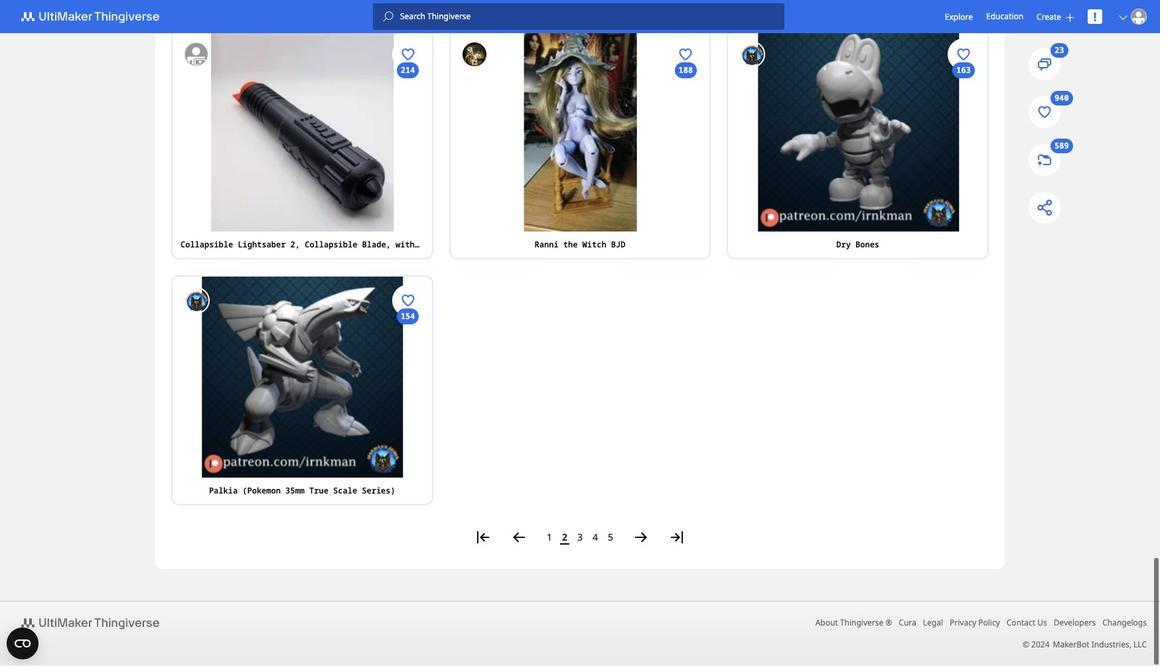 Task type: locate. For each thing, give the bounding box(es) containing it.
collapsible right 2,
[[305, 239, 357, 251]]

llc
[[1134, 640, 1147, 651]]

policy
[[979, 618, 1000, 629]]

cap
[[463, 239, 477, 251]]

©
[[1023, 640, 1030, 651]]

create button
[[1037, 11, 1075, 22]]

open widget image
[[7, 628, 39, 660]]

explore
[[945, 11, 973, 22]]

1 collapsible from the left
[[181, 239, 233, 251]]

thumbnail representing collapsible lightsaber 2, collapsible blade, with threaded cap - star wars toy image
[[173, 31, 432, 232]]

! link
[[1088, 9, 1103, 25]]

ranni the witch bjd
[[535, 239, 626, 251]]

3 button
[[574, 527, 587, 549]]

1 horizontal spatial collapsible
[[305, 239, 357, 251]]

collapsible lightsaber 2, collapsible blade, with threaded cap - star wars toy
[[181, 239, 553, 251]]

avatar image for dry bones
[[739, 42, 766, 68]]

0 horizontal spatial collapsible
[[181, 239, 233, 251]]

23
[[1055, 45, 1065, 57]]

2 button
[[558, 527, 572, 549]]

about thingiverse ® cura legal privacy policy contact us developers changelogs
[[816, 618, 1147, 629]]

© 2024 makerbot industries, llc
[[1023, 640, 1147, 651]]

thumbnail representing palkia (pokemon 35mm true scale series) image
[[173, 277, 432, 478]]

(pokemon
[[243, 486, 281, 497]]

collapsible left lightsaber
[[181, 239, 233, 251]]

scale
[[333, 486, 357, 497]]

makerbot logo image
[[13, 9, 175, 25]]

legal link
[[923, 618, 943, 629]]

contact us link
[[1007, 618, 1047, 629]]

188
[[679, 65, 693, 76]]

cura
[[899, 618, 917, 629]]

avatar image for collapsible lightsaber 2, collapsible blade, with threaded cap - star wars toy
[[183, 42, 210, 68]]

ranni the witch bjd link
[[451, 232, 710, 259]]

palkia
[[209, 486, 238, 497]]

avatar image for ranni the witch bjd
[[461, 42, 488, 68]]

214
[[401, 65, 415, 76]]

privacy
[[950, 618, 977, 629]]

changelogs link
[[1103, 618, 1147, 629]]

35mm
[[286, 486, 305, 497]]

true
[[309, 486, 329, 497]]

collapsible
[[181, 239, 233, 251], [305, 239, 357, 251]]

makerbot industries, llc link
[[1053, 640, 1147, 651]]

avatar image for palkia (pokemon 35mm true scale series)
[[183, 288, 210, 314]]

dry
[[837, 239, 851, 251]]

2
[[562, 532, 568, 544]]

lightsaber
[[238, 239, 286, 251]]

2,
[[290, 239, 300, 251]]

toy
[[539, 239, 553, 251]]

logo image
[[13, 616, 175, 632]]

contact
[[1007, 618, 1036, 629]]

witch
[[583, 239, 606, 251]]

series)
[[362, 486, 395, 497]]

avatar image
[[1131, 9, 1147, 25], [183, 42, 210, 68], [461, 42, 488, 68], [739, 42, 766, 68], [183, 288, 210, 314]]

with
[[396, 239, 415, 251]]

5
[[608, 532, 613, 544]]

plusicon image
[[1066, 13, 1075, 22]]

education link
[[986, 9, 1024, 24]]

cura link
[[899, 618, 917, 629]]



Task type: vqa. For each thing, say whether or not it's contained in the screenshot.
Palkia (Pokemon 35mm True Scale Series)'s the avatar
yes



Task type: describe. For each thing, give the bounding box(es) containing it.
makerbot
[[1053, 640, 1090, 651]]

0
[[961, 210, 966, 222]]

wars
[[515, 239, 534, 251]]

-
[[482, 239, 486, 251]]

palkia (pokemon 35mm true scale series)
[[209, 486, 395, 497]]

112
[[401, 384, 415, 395]]

dry bones link
[[728, 232, 988, 259]]

threaded
[[420, 239, 458, 251]]

2024
[[1032, 640, 1050, 651]]

58
[[959, 138, 969, 149]]

2 collapsible from the left
[[305, 239, 357, 251]]

legal
[[923, 618, 943, 629]]

search control image
[[383, 11, 394, 22]]

about thingiverse ® link
[[816, 618, 892, 629]]

1
[[547, 532, 552, 544]]

ranni
[[535, 239, 559, 251]]

1 button
[[543, 527, 556, 549]]

589
[[1055, 141, 1070, 152]]

163
[[957, 65, 971, 76]]

create
[[1037, 11, 1061, 22]]

bones
[[856, 239, 880, 251]]

940
[[1055, 93, 1070, 104]]

4
[[593, 532, 598, 544]]

explore button
[[945, 11, 973, 22]]

the
[[563, 239, 578, 251]]

!
[[1094, 9, 1097, 25]]

thingiverse
[[840, 618, 884, 629]]

collapsible lightsaber 2, collapsible blade, with threaded cap - star wars toy link
[[173, 232, 553, 259]]

blade,
[[362, 239, 391, 251]]

3
[[578, 532, 583, 544]]

bjd
[[611, 239, 626, 251]]

developers
[[1054, 618, 1096, 629]]

education
[[986, 11, 1024, 22]]

thumbnail representing ranni the witch bjd image
[[451, 31, 710, 232]]

us
[[1038, 618, 1047, 629]]

4 button
[[589, 527, 602, 549]]

about
[[816, 618, 838, 629]]

star
[[491, 239, 510, 251]]

154
[[401, 311, 415, 322]]

thumbnail representing dry bones image
[[728, 31, 988, 232]]

industries,
[[1092, 640, 1132, 651]]

dry bones
[[837, 239, 880, 251]]

palkia (pokemon 35mm true scale series) link
[[173, 478, 432, 505]]

Search Thingiverse text field
[[394, 11, 785, 22]]

®
[[886, 618, 892, 629]]

developers link
[[1054, 618, 1096, 629]]

privacy policy link
[[950, 618, 1000, 629]]

5 button
[[604, 527, 617, 549]]

changelogs
[[1103, 618, 1147, 629]]



